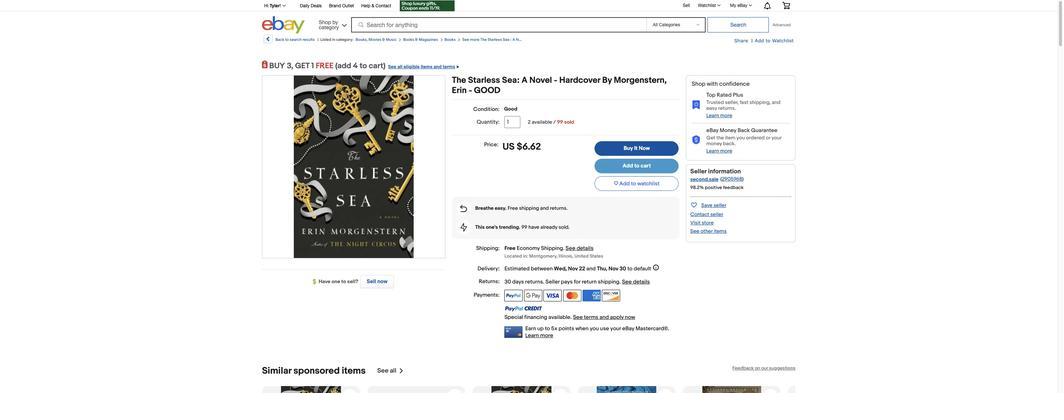 Task type: locate. For each thing, give the bounding box(es) containing it.
payments:
[[474, 292, 500, 299]]

novel right :
[[516, 37, 526, 42]]

0 vertical spatial sell
[[683, 3, 690, 8]]

buy it now
[[624, 145, 650, 152]]

and right eligible
[[434, 64, 442, 70]]

1 vertical spatial learn
[[707, 148, 719, 154]]

0 vertical spatial starless
[[488, 37, 502, 42]]

& left magazines
[[415, 37, 418, 42]]

learn down financing
[[525, 333, 539, 339]]

2 horizontal spatial &
[[415, 37, 418, 42]]

0 vertical spatial see details link
[[566, 245, 594, 252]]

0 vertical spatial seller
[[714, 202, 727, 209]]

erin left morgenstern...
[[532, 37, 539, 42]]

fast
[[740, 99, 749, 106]]

returns
[[525, 279, 543, 286]]

to left search
[[285, 37, 289, 42]]

0 vertical spatial seller
[[691, 168, 707, 175]]

1 horizontal spatial novel
[[530, 75, 552, 86]]

trending.
[[499, 224, 520, 231]]

and inside "top rated plus trusted seller, fast shipping, and easy returns. learn more"
[[772, 99, 781, 106]]

sell now link
[[359, 276, 394, 288]]

all
[[398, 64, 403, 70], [390, 368, 397, 375]]

shop with confidence
[[692, 81, 750, 88]]

learn down easy
[[707, 113, 719, 119]]

99 for sold
[[557, 119, 563, 125]]

2 horizontal spatial .
[[620, 279, 621, 286]]

0 horizontal spatial ebay
[[623, 326, 635, 333]]

ebay right my
[[738, 3, 748, 8]]

0 vertical spatial learn more link
[[707, 113, 733, 119]]

books right music
[[403, 37, 414, 42]]

search
[[290, 37, 302, 42]]

with details__icon image
[[692, 100, 701, 109], [692, 136, 701, 145], [460, 205, 467, 212], [460, 223, 467, 232]]

see other items link
[[691, 228, 727, 235]]

0 horizontal spatial .
[[543, 279, 545, 286]]

items
[[421, 64, 433, 70], [714, 228, 727, 235], [342, 366, 366, 377]]

add down buy
[[623, 163, 633, 170]]

by right :
[[527, 37, 532, 42]]

books for books
[[445, 37, 456, 42]]

free right easy.
[[508, 205, 518, 212]]

more inside ebay money back guarantee get the item you ordered or your money back. learn more
[[720, 148, 733, 154]]

your right or at the top right of page
[[772, 135, 782, 141]]

your inside earn up to 5x points when you use your ebay mastercard®. learn more
[[611, 326, 621, 333]]

with details__icon image left get
[[692, 136, 701, 145]]

0 vertical spatial the
[[480, 37, 487, 42]]

0 vertical spatial shop
[[319, 19, 331, 25]]

and
[[434, 64, 442, 70], [772, 99, 781, 106], [540, 205, 549, 212], [587, 266, 596, 273], [600, 314, 609, 321]]

(add
[[335, 61, 351, 71]]

0 horizontal spatial erin
[[452, 86, 467, 96]]

now inside us $6.62 main content
[[625, 314, 635, 321]]

with
[[707, 81, 718, 88]]

contact inside "contact seller visit store see other items"
[[691, 212, 710, 218]]

starless inside the starless sea: a novel - hardcover by morgenstern, erin - good
[[468, 75, 500, 86]]

1 horizontal spatial sell
[[683, 3, 690, 8]]

1 horizontal spatial 30
[[620, 266, 626, 273]]

share | add to watchlist
[[734, 38, 794, 44]]

by down brand
[[333, 19, 338, 25]]

| left listed
[[318, 37, 319, 42]]

back up ordered
[[738, 127, 750, 134]]

the left 'good'
[[452, 75, 466, 86]]

1 horizontal spatial nov
[[609, 266, 619, 273]]

returns:
[[479, 278, 500, 285]]

and up already
[[540, 205, 549, 212]]

erin inside the starless sea: a novel - hardcover by morgenstern, erin - good
[[452, 86, 467, 96]]

starless left sea
[[488, 37, 502, 42]]

0 vertical spatial by
[[333, 19, 338, 25]]

0 vertical spatial your
[[772, 135, 782, 141]]

now right sell?
[[377, 279, 388, 286]]

to
[[285, 37, 289, 42], [766, 38, 771, 44], [360, 61, 367, 71], [635, 163, 640, 170], [631, 180, 636, 187], [628, 266, 633, 273], [341, 279, 346, 285], [545, 326, 550, 333]]

items right other
[[714, 228, 727, 235]]

1 vertical spatial novel
[[530, 75, 552, 86]]

0 vertical spatial add
[[755, 38, 764, 44]]

0 horizontal spatial shop
[[319, 19, 331, 25]]

&
[[372, 3, 375, 8], [382, 37, 385, 42], [415, 37, 418, 42]]

more down seller,
[[720, 113, 733, 119]]

a right sea:
[[522, 75, 528, 86]]

1 vertical spatial see details link
[[622, 279, 650, 286]]

watchlist down the advanced link
[[772, 38, 794, 44]]

. up 'illinois,'
[[563, 245, 565, 252]]

money
[[720, 127, 737, 134]]

books & magazines link
[[403, 37, 438, 42]]

see inside free economy shipping . see details located in: montgomery, illinois, united states
[[566, 245, 576, 252]]

a inside the starless sea: a novel - hardcover by morgenstern, erin - good
[[522, 75, 528, 86]]

99 left have
[[522, 224, 527, 231]]

returns. inside us $6.62 main content
[[550, 205, 568, 212]]

earn
[[525, 326, 536, 333]]

1 horizontal spatial -
[[554, 75, 558, 86]]

30 left default in the right bottom of the page
[[620, 266, 626, 273]]

shop up listed
[[319, 19, 331, 25]]

ebay up get
[[707, 127, 719, 134]]

2 available / 99 sold
[[528, 119, 574, 125]]

outlet
[[342, 3, 354, 8]]

eligible
[[404, 64, 420, 70]]

have
[[319, 279, 331, 285]]

learn down money on the top of the page
[[707, 148, 719, 154]]

rated
[[717, 92, 732, 99]]

to left watchlist
[[631, 180, 636, 187]]

sea
[[503, 37, 510, 42]]

0 horizontal spatial items
[[342, 366, 366, 377]]

30 left days
[[505, 279, 511, 286]]

one's
[[486, 224, 498, 231]]

0 vertical spatial now
[[377, 279, 388, 286]]

1 vertical spatial returns.
[[550, 205, 568, 212]]

free
[[508, 205, 518, 212], [505, 245, 516, 252]]

1 horizontal spatial you
[[737, 135, 745, 141]]

feedback
[[723, 185, 744, 191]]

1 vertical spatial shipping
[[598, 279, 620, 286]]

0 horizontal spatial &
[[372, 3, 375, 8]]

positive
[[705, 185, 722, 191]]

returns. down rated
[[718, 105, 736, 111]]

1 books from the left
[[403, 37, 414, 42]]

similar sponsored items
[[262, 366, 366, 377]]

you left use
[[590, 326, 599, 333]]

good
[[504, 106, 518, 112]]

illinois,
[[559, 254, 574, 259]]

2 vertical spatial items
[[342, 366, 366, 377]]

between
[[531, 266, 553, 273]]

books for books & magazines
[[403, 37, 414, 42]]

novel right sea:
[[530, 75, 552, 86]]

1 vertical spatial 30
[[505, 279, 511, 286]]

2 horizontal spatial ebay
[[738, 3, 748, 8]]

0 vertical spatial learn
[[707, 113, 719, 119]]

by
[[333, 19, 338, 25], [527, 37, 532, 42]]

with details__icon image for top rated plus
[[692, 100, 701, 109]]

. down between
[[543, 279, 545, 286]]

us $6.62 main content
[[452, 75, 680, 339]]

1 horizontal spatial 99
[[557, 119, 563, 125]]

trusted
[[707, 99, 724, 106]]

2 books from the left
[[445, 37, 456, 42]]

back.
[[723, 141, 736, 147]]

)
[[743, 176, 744, 182]]

1 horizontal spatial the
[[480, 37, 487, 42]]

1 vertical spatial now
[[625, 314, 635, 321]]

. for shipping
[[563, 245, 565, 252]]

with details__icon image left this
[[460, 223, 467, 232]]

seller down save seller
[[711, 212, 723, 218]]

all inside see all eligible items and terms link
[[398, 64, 403, 70]]

1 vertical spatial items
[[714, 228, 727, 235]]

1 vertical spatial details
[[633, 279, 650, 286]]

2 vertical spatial learn
[[525, 333, 539, 339]]

learn more link down money on the top of the page
[[707, 148, 733, 154]]

more right "books" link
[[470, 37, 480, 42]]

visit
[[691, 220, 701, 226]]

starless
[[488, 37, 502, 42], [468, 75, 500, 86]]

sell?
[[347, 279, 359, 285]]

/
[[554, 119, 556, 125]]

add down add to cart link
[[620, 180, 630, 187]]

0 horizontal spatial nov
[[568, 266, 578, 273]]

free up located
[[505, 245, 516, 252]]

paypal credit image
[[505, 306, 543, 312]]

shop by category
[[319, 19, 339, 30]]

a right :
[[513, 37, 515, 42]]

1 vertical spatial back
[[738, 127, 750, 134]]

with details__icon image for ebay money back guarantee
[[692, 136, 701, 145]]

buy it now link
[[595, 141, 679, 156]]

seller right save
[[714, 202, 727, 209]]

1 vertical spatial shop
[[692, 81, 706, 88]]

0 vertical spatial back
[[276, 37, 284, 42]]

& for books
[[415, 37, 418, 42]]

1 horizontal spatial shop
[[692, 81, 706, 88]]

free economy shipping . see details located in: montgomery, illinois, united states
[[505, 245, 604, 259]]

0 horizontal spatial the
[[452, 75, 466, 86]]

sell right sell?
[[367, 279, 376, 286]]

1 horizontal spatial a
[[522, 75, 528, 86]]

seller for save
[[714, 202, 727, 209]]

nov right the 'thu,'
[[609, 266, 619, 273]]

1 horizontal spatial now
[[625, 314, 635, 321]]

1 horizontal spatial books
[[445, 37, 456, 42]]

see details link down default in the right bottom of the page
[[622, 279, 650, 286]]

your shopping cart image
[[782, 2, 791, 9]]

add inside share | add to watchlist
[[755, 38, 764, 44]]

0 horizontal spatial books
[[403, 37, 414, 42]]

money
[[707, 141, 722, 147]]

watchlist right "sell" link
[[698, 3, 716, 8]]

1 vertical spatial a
[[522, 75, 528, 86]]

1 horizontal spatial shipping
[[598, 279, 620, 286]]

with details__icon image left breathe
[[460, 205, 467, 212]]

| right share button
[[752, 38, 753, 44]]

nov left 22
[[568, 266, 578, 273]]

0 horizontal spatial seller
[[546, 279, 560, 286]]

see more the starless sea : a novel by erin morgenstern... link
[[462, 37, 566, 42]]

0 vertical spatial you
[[737, 135, 745, 141]]

watchlist
[[698, 3, 716, 8], [772, 38, 794, 44]]

add right share
[[755, 38, 764, 44]]

seller,
[[725, 99, 739, 106]]

see details link up united on the bottom right of the page
[[566, 245, 594, 252]]

1 horizontal spatial items
[[421, 64, 433, 70]]

financing
[[525, 314, 547, 321]]

you inside ebay money back guarantee get the item you ordered or your money back. learn more
[[737, 135, 745, 141]]

1 horizontal spatial seller
[[691, 168, 707, 175]]

None submit
[[708, 17, 769, 33]]

contact inside account navigation
[[376, 3, 391, 8]]

99 right / on the right top of page
[[557, 119, 563, 125]]

shop for shop with confidence
[[692, 81, 706, 88]]

get
[[707, 135, 716, 141]]

shop for shop by category
[[319, 19, 331, 25]]

seller up second.sale
[[691, 168, 707, 175]]

terms down "books" link
[[443, 64, 455, 70]]

starless left sea:
[[468, 75, 500, 86]]

0 horizontal spatial by
[[333, 19, 338, 25]]

add for add to cart
[[623, 163, 633, 170]]

0 vertical spatial ebay
[[738, 3, 748, 8]]

sea:
[[502, 75, 520, 86]]

learn
[[707, 113, 719, 119], [707, 148, 719, 154], [525, 333, 539, 339]]

brand outlet link
[[329, 2, 354, 10]]

0 horizontal spatial watchlist
[[698, 3, 716, 8]]

1 vertical spatial your
[[611, 326, 621, 333]]

by
[[602, 75, 612, 86]]

learn more link down easy
[[707, 113, 733, 119]]

. up discover image
[[620, 279, 621, 286]]

1 vertical spatial ebay
[[707, 127, 719, 134]]

1 horizontal spatial erin
[[532, 37, 539, 42]]

1 vertical spatial the
[[452, 75, 466, 86]]

with details__icon image left easy
[[692, 100, 701, 109]]

cart
[[641, 163, 651, 170]]

1 horizontal spatial terms
[[584, 314, 599, 321]]

& left music
[[382, 37, 385, 42]]

google pay image
[[524, 290, 542, 302]]

watchlist inside 'watchlist' "link"
[[698, 3, 716, 8]]

to left "cart"
[[635, 163, 640, 170]]

2 vertical spatial ebay
[[623, 326, 635, 333]]

1 vertical spatial seller
[[711, 212, 723, 218]]

2
[[528, 119, 531, 125]]

. inside free economy shipping . see details located in: montgomery, illinois, united states
[[563, 245, 565, 252]]

books right magazines
[[445, 37, 456, 42]]

1 horizontal spatial returns.
[[718, 105, 736, 111]]

erin left 'good'
[[452, 86, 467, 96]]

have
[[529, 224, 540, 231]]

0 horizontal spatial |
[[318, 37, 319, 42]]

0 vertical spatial watchlist
[[698, 3, 716, 8]]

2 vertical spatial add
[[620, 180, 630, 187]]

to left 5x
[[545, 326, 550, 333]]

returns.
[[718, 105, 736, 111], [550, 205, 568, 212]]

items right eligible
[[421, 64, 433, 70]]

get
[[295, 61, 310, 71]]

contact up visit store link
[[691, 212, 710, 218]]

1 horizontal spatial ebay
[[707, 127, 719, 134]]

& inside account navigation
[[372, 3, 375, 8]]

now right apply
[[625, 314, 635, 321]]

- left hardcover
[[554, 75, 558, 86]]

0 horizontal spatial back
[[276, 37, 284, 42]]

Search for anything text field
[[352, 18, 645, 32]]

3,
[[287, 61, 293, 71]]

erin for -
[[452, 86, 467, 96]]

back
[[276, 37, 284, 42], [738, 127, 750, 134]]

shipping up have
[[519, 205, 539, 212]]

ebay down apply
[[623, 326, 635, 333]]

1 horizontal spatial by
[[527, 37, 532, 42]]

hi tyler !
[[264, 3, 281, 8]]

our
[[761, 366, 768, 372]]

1 horizontal spatial .
[[563, 245, 565, 252]]

seller inside seller information second.sale ( 2905968 ) 98.2% positive feedback
[[691, 168, 707, 175]]

terms up when
[[584, 314, 599, 321]]

items left see all text field
[[342, 366, 366, 377]]

0 horizontal spatial details
[[577, 245, 594, 252]]

details up united on the bottom right of the page
[[577, 245, 594, 252]]

shipping,
[[750, 99, 771, 106]]

daily deals link
[[300, 2, 322, 10]]

shop inside shop by category
[[319, 19, 331, 25]]

1 vertical spatial watchlist
[[772, 38, 794, 44]]

earn up to 5x points when you use your ebay mastercard®. learn more
[[525, 326, 669, 339]]

- left 'good'
[[469, 86, 472, 96]]

suggestions
[[769, 366, 796, 372]]

back left search
[[276, 37, 284, 42]]

shipping up discover image
[[598, 279, 620, 286]]

1 vertical spatial sell
[[367, 279, 376, 286]]

learn inside earn up to 5x points when you use your ebay mastercard®. learn more
[[525, 333, 539, 339]]

share button
[[734, 37, 748, 44]]

to down the advanced link
[[766, 38, 771, 44]]

delivery:
[[478, 266, 500, 273]]

& right help
[[372, 3, 375, 8]]

learn inside ebay money back guarantee get the item you ordered or your money back. learn more
[[707, 148, 719, 154]]

seller inside save seller button
[[714, 202, 727, 209]]

0 vertical spatial returns.
[[718, 105, 736, 111]]

0 vertical spatial 99
[[557, 119, 563, 125]]

0 vertical spatial novel
[[516, 37, 526, 42]]

contact right help
[[376, 3, 391, 8]]

or
[[766, 135, 771, 141]]

free
[[316, 61, 334, 71]]

|
[[318, 37, 319, 42], [752, 38, 753, 44]]

already
[[541, 224, 558, 231]]

your right use
[[611, 326, 621, 333]]

0 horizontal spatial shipping
[[519, 205, 539, 212]]

see terms and apply now link
[[573, 314, 635, 321]]

returns. up sold.
[[550, 205, 568, 212]]

1 vertical spatial all
[[390, 368, 397, 375]]

more right earn
[[540, 333, 553, 339]]

you right item
[[737, 135, 745, 141]]

1 vertical spatial add
[[623, 163, 633, 170]]

1 horizontal spatial your
[[772, 135, 782, 141]]

1 vertical spatial erin
[[452, 86, 467, 96]]

more down the back.
[[720, 148, 733, 154]]

learn more link down financing
[[525, 333, 553, 339]]

details down default in the right bottom of the page
[[633, 279, 650, 286]]

your inside ebay money back guarantee get the item you ordered or your money back. learn more
[[772, 135, 782, 141]]

sell for sell now
[[367, 279, 376, 286]]

0 vertical spatial shipping
[[519, 205, 539, 212]]

and right shipping,
[[772, 99, 781, 106]]

the
[[717, 135, 724, 141]]

add for add to watchlist
[[620, 180, 630, 187]]

add inside "button"
[[620, 180, 630, 187]]

0 horizontal spatial all
[[390, 368, 397, 375]]

discover image
[[602, 290, 620, 302]]

ebay inside ebay money back guarantee get the item you ordered or your money back. learn more
[[707, 127, 719, 134]]

4
[[353, 61, 358, 71]]

seller inside "contact seller visit store see other items"
[[711, 212, 723, 218]]

all inside see all link
[[390, 368, 397, 375]]

united
[[575, 254, 589, 259]]

sell left 'watchlist' "link"
[[683, 3, 690, 8]]

shop left with
[[692, 81, 706, 88]]

0 horizontal spatial sell
[[367, 279, 376, 286]]

more inside earn up to 5x points when you use your ebay mastercard®. learn more
[[540, 333, 553, 339]]

seller up visa image at bottom right
[[546, 279, 560, 286]]

2 horizontal spatial items
[[714, 228, 727, 235]]

0 horizontal spatial terms
[[443, 64, 455, 70]]

back inside ebay money back guarantee get the item you ordered or your money back. learn more
[[738, 127, 750, 134]]

the down search for anything text field
[[480, 37, 487, 42]]

sell inside account navigation
[[683, 3, 690, 8]]

see inside "contact seller visit store see other items"
[[691, 228, 700, 235]]



Task type: describe. For each thing, give the bounding box(es) containing it.
learn inside "top rated plus trusted seller, fast shipping, and easy returns. learn more"
[[707, 113, 719, 119]]

up
[[537, 326, 544, 333]]

!
[[280, 3, 281, 8]]

0 vertical spatial free
[[508, 205, 518, 212]]

sell for sell
[[683, 3, 690, 8]]

0 vertical spatial 30
[[620, 266, 626, 273]]

learn more link for rated
[[707, 113, 733, 119]]

sell now
[[367, 279, 388, 286]]

all for see all eligible items and terms
[[398, 64, 403, 70]]

the starless sea: a novel - hardcover by morgenstern, erin - good
[[452, 75, 667, 96]]

to inside earn up to 5x points when you use your ebay mastercard®. learn more
[[545, 326, 550, 333]]

my
[[730, 3, 736, 8]]

the inside the starless sea: a novel - hardcover by morgenstern, erin - good
[[452, 75, 466, 86]]

learn more link for money
[[707, 148, 733, 154]]

1 horizontal spatial &
[[382, 37, 385, 42]]

buy
[[624, 145, 633, 152]]

back inside back to search results link
[[276, 37, 284, 42]]

all for see all
[[390, 368, 397, 375]]

the starless sea: a novel - hardcover by morgenstern, erin - good - picture 1 of 1 image
[[294, 76, 414, 258]]

to inside share | add to watchlist
[[766, 38, 771, 44]]

ebay inside earn up to 5x points when you use your ebay mastercard®. learn more
[[623, 326, 635, 333]]

with details__icon image for this one's trending.
[[460, 223, 467, 232]]

morgenstern,
[[614, 75, 667, 86]]

brand
[[329, 3, 341, 8]]

now
[[639, 145, 650, 152]]

add to watchlist button
[[595, 177, 679, 191]]

in:
[[523, 254, 528, 259]]

thu,
[[597, 266, 608, 273]]

contact seller visit store see other items
[[691, 212, 727, 235]]

feedback on our suggestions
[[733, 366, 796, 372]]

see all
[[377, 368, 397, 375]]

1 horizontal spatial |
[[752, 38, 753, 44]]

second.sale link
[[691, 177, 719, 183]]

erin for morgenstern...
[[532, 37, 539, 42]]

share
[[734, 38, 748, 44]]

my ebay link
[[726, 1, 756, 10]]

books, movies & music link
[[356, 37, 397, 42]]

1 nov from the left
[[568, 266, 578, 273]]

mastercard®.
[[636, 326, 669, 333]]

buy 3, get 1 free (add 4 to cart)
[[269, 61, 386, 71]]

category:
[[336, 37, 354, 42]]

breathe
[[475, 205, 494, 212]]

See all text field
[[377, 368, 397, 375]]

when
[[576, 326, 589, 333]]

estimated between wed, nov 22 and thu, nov 30 to default
[[505, 266, 651, 273]]

paypal image
[[505, 290, 523, 302]]

in
[[332, 37, 335, 42]]

to inside "button"
[[631, 180, 636, 187]]

master card image
[[563, 290, 581, 302]]

see all eligible items and terms
[[388, 64, 455, 70]]

ebay inside account navigation
[[738, 3, 748, 8]]

feedback on our suggestions link
[[733, 366, 796, 372]]

(
[[721, 176, 722, 182]]

terms inside us $6.62 main content
[[584, 314, 599, 321]]

to right "one"
[[341, 279, 346, 285]]

top
[[707, 92, 716, 99]]

2905968 link
[[722, 176, 743, 182]]

account navigation
[[260, 0, 796, 12]]

category
[[319, 24, 339, 30]]

seller information second.sale ( 2905968 ) 98.2% positive feedback
[[691, 168, 744, 191]]

special financing available. see terms and apply now
[[505, 314, 635, 321]]

deals
[[311, 3, 322, 8]]

| listed in category:
[[318, 37, 354, 42]]

add to watchlist
[[620, 180, 660, 187]]

other
[[701, 228, 713, 235]]

by inside shop by category
[[333, 19, 338, 25]]

visit store link
[[691, 220, 714, 226]]

watchlist inside share | add to watchlist
[[772, 38, 794, 44]]

days
[[512, 279, 524, 286]]

this one's trending. 99 have already sold.
[[475, 224, 570, 231]]

0 vertical spatial a
[[513, 37, 515, 42]]

free inside free economy shipping . see details located in: montgomery, illinois, united states
[[505, 245, 516, 252]]

novel inside the starless sea: a novel - hardcover by morgenstern, erin - good
[[530, 75, 552, 86]]

get the coupon image
[[400, 0, 455, 11]]

and right 22
[[587, 266, 596, 273]]

advanced link
[[769, 18, 795, 32]]

watchlist
[[638, 180, 660, 187]]

1 horizontal spatial details
[[633, 279, 650, 286]]

plus
[[733, 92, 744, 99]]

& for help
[[372, 3, 375, 8]]

0 horizontal spatial novel
[[516, 37, 526, 42]]

ebay mastercard image
[[505, 327, 523, 338]]

morgenstern...
[[540, 37, 566, 42]]

more inside "top rated plus trusted seller, fast shipping, and easy returns. learn more"
[[720, 113, 733, 119]]

add to cart link
[[595, 159, 679, 174]]

store
[[702, 220, 714, 226]]

good
[[474, 86, 501, 96]]

books & magazines
[[403, 37, 438, 42]]

. for returns
[[543, 279, 545, 286]]

shop by category banner
[[260, 0, 796, 35]]

available
[[532, 119, 552, 125]]

apply
[[610, 314, 624, 321]]

seller inside us $6.62 main content
[[546, 279, 560, 286]]

returns. inside "top rated plus trusted seller, fast shipping, and easy returns. learn more"
[[718, 105, 736, 111]]

visa image
[[544, 290, 562, 302]]

0 vertical spatial terms
[[443, 64, 455, 70]]

ebay money back guarantee get the item you ordered or your money back. learn more
[[707, 127, 782, 154]]

items inside "contact seller visit store see other items"
[[714, 228, 727, 235]]

us $6.62
[[503, 141, 541, 153]]

add to cart
[[623, 163, 651, 170]]

shop by category button
[[316, 16, 349, 32]]

dollar sign image
[[313, 279, 319, 285]]

sell link
[[680, 3, 693, 8]]

to right 4
[[360, 61, 367, 71]]

hardcover
[[559, 75, 601, 86]]

special
[[505, 314, 523, 321]]

add to watchlist link
[[755, 37, 794, 44]]

breathe easy. free shipping and returns.
[[475, 205, 568, 212]]

on
[[755, 366, 760, 372]]

2 nov from the left
[[609, 266, 619, 273]]

cart)
[[369, 61, 386, 71]]

0 horizontal spatial see details link
[[566, 245, 594, 252]]

located
[[505, 254, 522, 259]]

brand outlet
[[329, 3, 354, 8]]

0 vertical spatial items
[[421, 64, 433, 70]]

with details__icon image for breathe easy.
[[460, 205, 467, 212]]

none submit inside shop by category banner
[[708, 17, 769, 33]]

results
[[303, 37, 315, 42]]

you inside earn up to 5x points when you use your ebay mastercard®. learn more
[[590, 326, 599, 333]]

Quantity: text field
[[505, 116, 521, 128]]

2 vertical spatial learn more link
[[525, 333, 553, 339]]

0 horizontal spatial 30
[[505, 279, 511, 286]]

return
[[582, 279, 597, 286]]

listed
[[320, 37, 331, 42]]

american express image
[[583, 290, 601, 302]]

1 vertical spatial by
[[527, 37, 532, 42]]

0 horizontal spatial -
[[469, 86, 472, 96]]

wed,
[[554, 266, 567, 273]]

seller for contact
[[711, 212, 723, 218]]

books,
[[356, 37, 368, 42]]

one
[[332, 279, 340, 285]]

99 for have
[[522, 224, 527, 231]]

details inside free economy shipping . see details located in: montgomery, illinois, united states
[[577, 245, 594, 252]]

back to search results link
[[263, 35, 315, 46]]

music
[[386, 37, 397, 42]]

use
[[600, 326, 609, 333]]

shipping:
[[476, 245, 500, 252]]

and up use
[[600, 314, 609, 321]]

to left default in the right bottom of the page
[[628, 266, 633, 273]]

easy
[[707, 105, 717, 111]]



Task type: vqa. For each thing, say whether or not it's contained in the screenshot.
the left the Wireless
no



